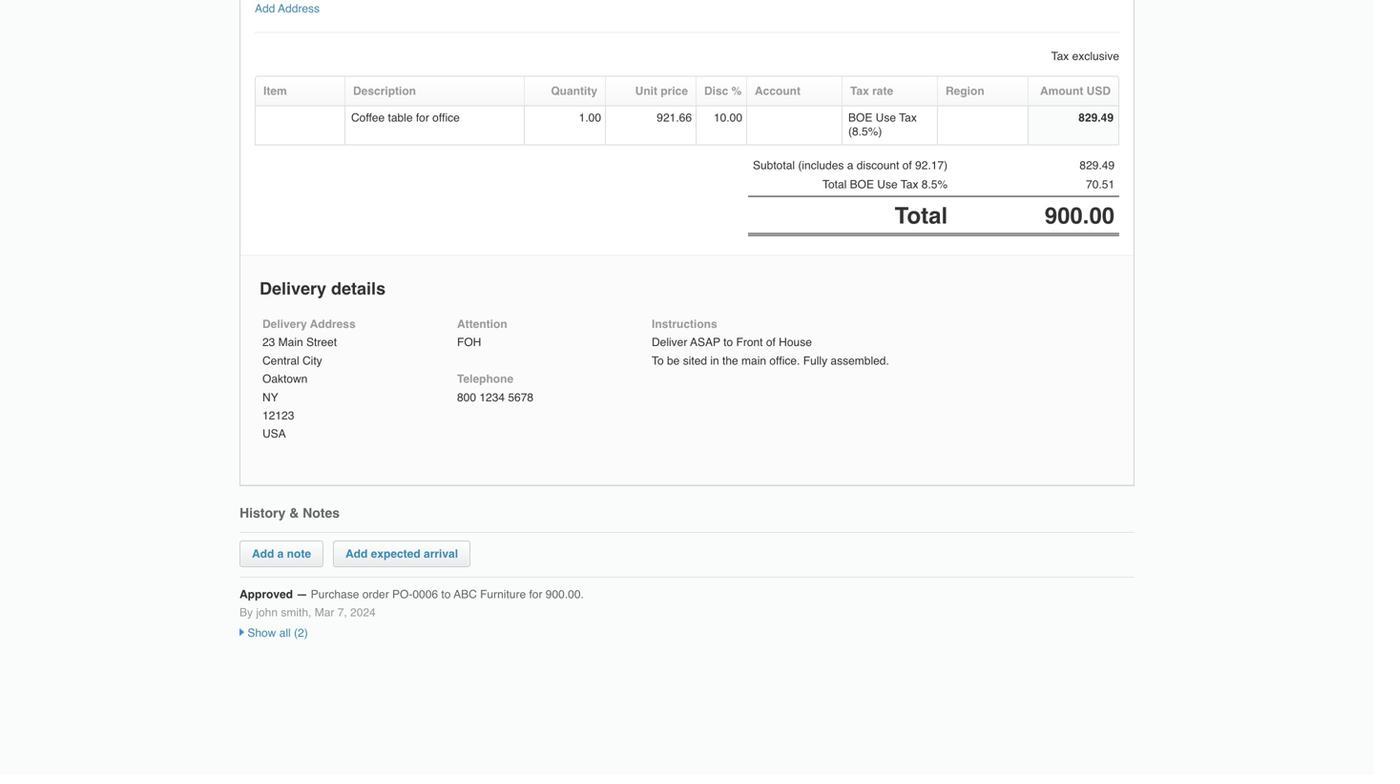 Task type: locate. For each thing, give the bounding box(es) containing it.
boe up (8.5%)
[[848, 111, 873, 125]]

add left expected
[[345, 548, 368, 561]]

address for delivery address 23 main street central city oaktown ny 12123 usa
[[310, 318, 356, 331]]

for left 900.00.
[[529, 588, 543, 602]]

total down 8.5%
[[895, 203, 948, 229]]

for right table
[[416, 111, 429, 125]]

oaktown
[[262, 373, 308, 386]]

disc %
[[704, 85, 742, 98]]

0 horizontal spatial to
[[441, 588, 451, 602]]

use down discount
[[877, 178, 898, 192]]

0 vertical spatial boe
[[848, 111, 873, 125]]

foh
[[457, 336, 481, 349]]

address up street
[[310, 318, 356, 331]]

add expected arrival button
[[345, 548, 458, 561]]

1 vertical spatial total
[[895, 203, 948, 229]]

0 vertical spatial a
[[847, 159, 854, 172]]

subtotal (includes a discount of 92.17)
[[753, 159, 948, 172]]

office.
[[770, 354, 800, 368]]

details
[[331, 279, 386, 299]]

(2)
[[294, 627, 308, 641]]

900.00
[[1045, 203, 1115, 229]]

sited
[[683, 354, 707, 368]]

delivery for delivery address 23 main street central city oaktown ny 12123 usa
[[262, 318, 307, 331]]

add
[[255, 2, 275, 15], [252, 548, 274, 561], [345, 548, 368, 561]]

front
[[736, 336, 763, 349]]

boe down subtotal (includes a discount of 92.17)
[[850, 178, 874, 192]]

829.49 up 70.51
[[1080, 159, 1115, 172]]

1 vertical spatial address
[[310, 318, 356, 331]]

total for total boe use tax 8.5%
[[823, 178, 847, 192]]

to inside 'instructions deliver asap to front of house to be sited in the main office. fully assembled.'
[[724, 336, 733, 349]]

in
[[710, 354, 719, 368]]

829.49 down usd
[[1079, 111, 1114, 125]]

—
[[296, 588, 308, 602]]

23
[[262, 336, 275, 349]]

0 vertical spatial of
[[903, 159, 912, 172]]

0006
[[413, 588, 438, 602]]

add for add expected arrival
[[345, 548, 368, 561]]

boe
[[848, 111, 873, 125], [850, 178, 874, 192]]

history
[[240, 506, 286, 521]]

921.66
[[657, 111, 692, 125]]

region
[[946, 85, 985, 98]]

to
[[652, 354, 664, 368]]

add a note button
[[252, 548, 311, 561]]

to up "the"
[[724, 336, 733, 349]]

70.51
[[1086, 178, 1115, 192]]

delivery for delivery details
[[260, 279, 326, 299]]

attention
[[457, 318, 507, 331]]

telephone 800 1234 5678
[[457, 373, 534, 404]]

1 vertical spatial delivery
[[262, 318, 307, 331]]

1 horizontal spatial to
[[724, 336, 733, 349]]

ny
[[262, 391, 278, 404]]

smith,
[[281, 607, 311, 620]]

add a note
[[252, 548, 311, 561]]

1.00
[[579, 111, 601, 125]]

delivery
[[260, 279, 326, 299], [262, 318, 307, 331]]

total
[[823, 178, 847, 192], [895, 203, 948, 229]]

to left abc
[[441, 588, 451, 602]]

0 horizontal spatial a
[[277, 548, 284, 561]]

10.00
[[714, 111, 743, 125]]

829.49
[[1079, 111, 1114, 125], [1080, 159, 1115, 172]]

a left discount
[[847, 159, 854, 172]]

tax up amount
[[1051, 50, 1069, 63]]

0 vertical spatial to
[[724, 336, 733, 349]]

of left 92.17)
[[903, 159, 912, 172]]

1 vertical spatial of
[[766, 336, 776, 349]]

0 vertical spatial total
[[823, 178, 847, 192]]

1 horizontal spatial total
[[895, 203, 948, 229]]

1 vertical spatial for
[[529, 588, 543, 602]]

0 horizontal spatial of
[[766, 336, 776, 349]]

0 horizontal spatial total
[[823, 178, 847, 192]]

for
[[416, 111, 429, 125], [529, 588, 543, 602]]

description
[[353, 85, 416, 98]]

12123
[[262, 409, 294, 423]]

note
[[287, 548, 311, 561]]

1 horizontal spatial of
[[903, 159, 912, 172]]

history & notes
[[240, 506, 340, 521]]

unit price
[[635, 85, 688, 98]]

arrival
[[424, 548, 458, 561]]

of right "front"
[[766, 336, 776, 349]]

abc
[[454, 588, 477, 602]]

add left the note
[[252, 548, 274, 561]]

address up item
[[278, 2, 320, 15]]

delivery inside delivery address 23 main street central city oaktown ny 12123 usa
[[262, 318, 307, 331]]

of
[[903, 159, 912, 172], [766, 336, 776, 349]]

unit
[[635, 85, 658, 98]]

address
[[278, 2, 320, 15], [310, 318, 356, 331]]

a left the note
[[277, 548, 284, 561]]

1 horizontal spatial for
[[529, 588, 543, 602]]

0 vertical spatial address
[[278, 2, 320, 15]]

tax up 92.17)
[[899, 111, 917, 125]]

add address
[[255, 2, 320, 15]]

price
[[661, 85, 688, 98]]

amount usd
[[1040, 85, 1111, 98]]

to
[[724, 336, 733, 349], [441, 588, 451, 602]]

address inside delivery address 23 main street central city oaktown ny 12123 usa
[[310, 318, 356, 331]]

discount
[[857, 159, 899, 172]]

tax
[[1051, 50, 1069, 63], [850, 85, 869, 98], [899, 111, 917, 125], [901, 178, 919, 192]]

item
[[263, 85, 287, 98]]

expected
[[371, 548, 421, 561]]

92.17)
[[915, 159, 948, 172]]

tax rate
[[850, 85, 893, 98]]

use
[[876, 111, 896, 125], [877, 178, 898, 192]]

add up item
[[255, 2, 275, 15]]

1 vertical spatial to
[[441, 588, 451, 602]]

total down the (includes
[[823, 178, 847, 192]]

office
[[432, 111, 460, 125]]

0 vertical spatial for
[[416, 111, 429, 125]]

0 vertical spatial use
[[876, 111, 896, 125]]

exclusive
[[1072, 50, 1119, 63]]

tax left rate
[[850, 85, 869, 98]]

0 vertical spatial delivery
[[260, 279, 326, 299]]

boe use tax (8.5%)
[[848, 111, 917, 138]]

use up (8.5%)
[[876, 111, 896, 125]]



Task type: describe. For each thing, give the bounding box(es) containing it.
main
[[742, 354, 766, 368]]

boe inside the boe use tax (8.5%)
[[848, 111, 873, 125]]

delivery details
[[260, 279, 386, 299]]

0 vertical spatial 829.49
[[1079, 111, 1114, 125]]

john
[[256, 607, 278, 620]]

account
[[755, 85, 801, 98]]

disc
[[704, 85, 729, 98]]

to inside approved — purchase order po-0006 to abc furniture for 900.00. by john smith, mar 7, 2024
[[441, 588, 451, 602]]

purchase
[[311, 588, 359, 602]]

rate
[[872, 85, 893, 98]]

add address link
[[255, 2, 320, 15]]

%
[[732, 85, 742, 98]]

800
[[457, 391, 476, 404]]

total for total
[[895, 203, 948, 229]]

street
[[306, 336, 337, 349]]

1 vertical spatial boe
[[850, 178, 874, 192]]

table
[[388, 111, 413, 125]]

telephone
[[457, 373, 514, 386]]

0 horizontal spatial for
[[416, 111, 429, 125]]

7,
[[338, 607, 347, 620]]

1 vertical spatial 829.49
[[1080, 159, 1115, 172]]

subtotal
[[753, 159, 795, 172]]

add for add address
[[255, 2, 275, 15]]

house
[[779, 336, 812, 349]]

(8.5%)
[[848, 125, 882, 138]]

quantity
[[551, 85, 597, 98]]

order
[[362, 588, 389, 602]]

1 vertical spatial use
[[877, 178, 898, 192]]

notes
[[303, 506, 340, 521]]

approved — purchase order po-0006 to abc furniture for 900.00. by john smith, mar 7, 2024
[[240, 588, 584, 620]]

mar
[[315, 607, 334, 620]]

coffee table for office
[[351, 111, 460, 125]]

&
[[289, 506, 299, 521]]

all
[[279, 627, 291, 641]]

amount
[[1040, 85, 1084, 98]]

for inside approved — purchase order po-0006 to abc furniture for 900.00. by john smith, mar 7, 2024
[[529, 588, 543, 602]]

approved
[[240, 588, 293, 602]]

show
[[247, 627, 276, 641]]

main
[[278, 336, 303, 349]]

tax exclusive
[[1051, 50, 1119, 63]]

8.5%
[[922, 178, 948, 192]]

(includes
[[798, 159, 844, 172]]

2024
[[350, 607, 376, 620]]

1 vertical spatial a
[[277, 548, 284, 561]]

assembled.
[[831, 354, 889, 368]]

attention foh
[[457, 318, 507, 349]]

1234
[[479, 391, 505, 404]]

add expected arrival
[[345, 548, 458, 561]]

use inside the boe use tax (8.5%)
[[876, 111, 896, 125]]

900.00.
[[546, 588, 584, 602]]

instructions
[[652, 318, 717, 331]]

fully
[[803, 354, 828, 368]]

the
[[722, 354, 738, 368]]

deliver
[[652, 336, 687, 349]]

instructions deliver asap to front of house to be sited in the main office. fully assembled.
[[652, 318, 889, 368]]

city
[[303, 354, 322, 368]]

be
[[667, 354, 680, 368]]

usa
[[262, 428, 286, 441]]

coffee
[[351, 111, 385, 125]]

central
[[262, 354, 299, 368]]

delivery address 23 main street central city oaktown ny 12123 usa
[[262, 318, 356, 441]]

5678
[[508, 391, 534, 404]]

by
[[240, 607, 253, 620]]

add for add a note
[[252, 548, 274, 561]]

show all (2)
[[244, 627, 308, 641]]

usd
[[1087, 85, 1111, 98]]

tax inside the boe use tax (8.5%)
[[899, 111, 917, 125]]

total boe use tax 8.5%
[[823, 178, 948, 192]]

address for add address
[[278, 2, 320, 15]]

furniture
[[480, 588, 526, 602]]

1 horizontal spatial a
[[847, 159, 854, 172]]

asap
[[690, 336, 720, 349]]

tax left 8.5%
[[901, 178, 919, 192]]

of inside 'instructions deliver asap to front of house to be sited in the main office. fully assembled.'
[[766, 336, 776, 349]]



Task type: vqa. For each thing, say whether or not it's contained in the screenshot.


